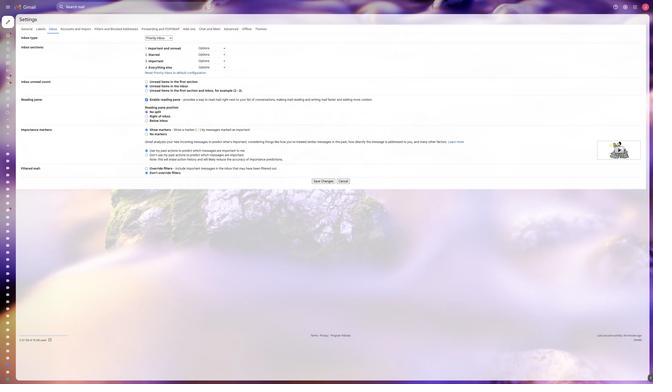 Task type: describe. For each thing, give the bounding box(es) containing it.
importance
[[21, 128, 39, 132]]

options for 2. starred
[[199, 53, 210, 57]]

messages right by
[[206, 128, 220, 132]]

many
[[420, 140, 428, 144]]

don't override filters
[[150, 171, 181, 175]]

add-ons link
[[183, 27, 196, 31]]

learn
[[448, 140, 457, 144]]

and right chat
[[207, 27, 212, 31]]

messages up likely
[[202, 149, 216, 153]]

predictions.
[[267, 158, 283, 162]]

2 gb from the left
[[36, 339, 40, 342]]

1 mail from the left
[[216, 98, 221, 102]]

messages up use my past actions to predict which messages are important to me.
[[194, 140, 208, 144]]

out.
[[272, 167, 278, 171]]

0 vertical spatial important.
[[236, 128, 251, 132]]

0 horizontal spatial unread
[[30, 80, 41, 84]]

1 horizontal spatial pane
[[173, 98, 180, 102]]

of right list
[[252, 98, 255, 102]]

section for unread items in the first section and inbox, for example (2 : 3).
[[187, 89, 198, 93]]

advanced link
[[224, 27, 239, 31]]

which inside don't use my past actions to predict which messages are important. note: this will erase action history and will likely reduce the accuracy of importance predictions.
[[201, 153, 209, 157]]

follow link to manage storage image
[[48, 338, 52, 342]]

in for unread items in the inbox
[[171, 84, 173, 88]]

save changes
[[314, 179, 334, 183]]

and up else
[[164, 46, 170, 50]]

meet
[[213, 27, 221, 31]]

0 vertical spatial more
[[354, 98, 361, 102]]

inbox for unread
[[21, 80, 29, 84]]

1 show from the left
[[150, 128, 158, 132]]

filtered
[[261, 167, 271, 171]]

the down reduce
[[219, 167, 224, 171]]

first for unread items in the first section and inbox, for example (2 : 3).
[[180, 89, 186, 93]]

1 reading from the left
[[161, 98, 172, 102]]

privacy
[[320, 334, 329, 337]]

No markers radio
[[145, 133, 148, 136]]

cancel
[[339, 179, 349, 183]]

no for no split
[[150, 110, 154, 114]]

2 · from the left
[[330, 334, 330, 337]]

1 vertical spatial your
[[167, 140, 173, 144]]

offline link
[[242, 27, 252, 31]]

next
[[230, 98, 236, 102]]

gmail
[[145, 140, 153, 144]]

and inside don't use my past actions to predict which messages are important. note: this will erase action history and will likely reduce the accuracy of importance predictions.
[[198, 158, 203, 162]]

labels
[[36, 27, 46, 31]]

and right filters
[[104, 27, 110, 31]]

note:
[[150, 158, 157, 162]]

don't for don't use my past actions to predict which messages are important. note: this will erase action history and will likely reduce the accuracy of importance predictions.
[[150, 153, 157, 157]]

example
[[220, 89, 233, 93]]

filtered mail:
[[21, 167, 41, 171]]

other
[[429, 140, 436, 144]]

)
[[200, 128, 201, 132]]

inbox up below inbox
[[162, 114, 171, 118]]

history
[[187, 158, 197, 162]]

past inside don't use my past actions to predict which messages are important. note: this will erase action history and will likely reduce the accuracy of importance predictions.
[[169, 153, 175, 157]]

below
[[150, 119, 159, 123]]

used
[[40, 339, 46, 342]]

unread items in the inbox
[[150, 84, 188, 88]]

1 will from the left
[[164, 158, 168, 162]]

last
[[598, 334, 603, 337]]

options button for starred
[[199, 52, 227, 58]]

settings image
[[623, 4, 629, 10]]

1 vertical spatial predict
[[182, 149, 192, 153]]

terms link
[[311, 334, 318, 337]]

forwarding and pop/imap link
[[142, 27, 180, 31]]

messages inside don't use my past actions to predict which messages are important. note: this will erase action history and will likely reduce the accuracy of importance predictions.
[[210, 153, 224, 157]]

in for unread items in the first section
[[171, 80, 173, 84]]

4. everything else
[[145, 65, 172, 69]]

options for 3. important
[[199, 59, 210, 63]]

account
[[604, 334, 613, 337]]

inbox for sections:
[[21, 45, 29, 49]]

Right of inbox radio
[[145, 115, 148, 118]]

and right you,
[[414, 140, 420, 144]]

options for 4. everything else
[[199, 65, 210, 69]]

activity:
[[614, 334, 623, 337]]

you've
[[287, 140, 296, 144]]

in left past,
[[332, 140, 335, 144]]

addresses
[[123, 27, 138, 31]]

of inside don't use my past actions to predict which messages are important. note: this will erase action history and will likely reduce the accuracy of importance predictions.
[[246, 158, 249, 162]]

inbox down the unread items in the first section
[[180, 84, 188, 88]]

themes link
[[256, 27, 267, 31]]

Unread items in the first section radio
[[145, 80, 148, 84]]

2 will from the left
[[204, 158, 208, 162]]

3 mail from the left
[[322, 98, 327, 102]]

) by messages marked as important.
[[200, 128, 251, 132]]

1 vertical spatial more
[[457, 140, 464, 144]]

3).
[[239, 89, 243, 93]]

addressed
[[388, 140, 403, 144]]

this
[[158, 158, 163, 162]]

enable
[[150, 98, 160, 102]]

the right directly
[[367, 140, 371, 144]]

0 horizontal spatial my
[[156, 149, 160, 153]]

0.07
[[19, 339, 25, 342]]

gmail image
[[14, 3, 38, 11]]

unread for unread items in the first section
[[150, 80, 161, 84]]

directly
[[355, 140, 366, 144]]

2. starred
[[145, 53, 160, 57]]

important for important
[[149, 59, 164, 63]]

and left "writing"
[[305, 98, 311, 102]]

items for unread items in the first section and inbox, for example (2 : 3).
[[162, 89, 170, 93]]

important,
[[233, 140, 247, 144]]

been
[[254, 167, 261, 171]]

0 vertical spatial important
[[222, 149, 236, 153]]

and left pop/imap
[[159, 27, 164, 31]]

past,
[[341, 140, 348, 144]]

0 vertical spatial your
[[240, 98, 246, 102]]

0 vertical spatial actions
[[168, 149, 178, 153]]

inbox sections:
[[21, 45, 44, 49]]

2 reading from the left
[[294, 98, 305, 102]]

2 mail from the left
[[287, 98, 293, 102]]

2 show from the left
[[174, 128, 182, 132]]

2 how from the left
[[349, 140, 355, 144]]

filters and blocked addresses link
[[95, 27, 138, 31]]

below inbox
[[150, 119, 168, 123]]

Unread items in the first section and inbox, for example (2 : 3). radio
[[145, 89, 148, 92]]

save
[[314, 179, 321, 183]]

chat and meet link
[[199, 27, 221, 31]]

marker
[[185, 128, 195, 132]]

link to an instructional video for priority inbox image
[[598, 141, 641, 160]]

to left you,
[[404, 140, 407, 144]]

factors.
[[437, 140, 448, 144]]

way
[[199, 98, 204, 102]]

2 horizontal spatial -
[[181, 98, 183, 102]]

items for unread items in the inbox
[[162, 84, 170, 88]]

action
[[178, 158, 186, 162]]

chat
[[199, 27, 206, 31]]

minutes
[[628, 334, 637, 337]]

of left 15
[[30, 339, 32, 342]]

unread items in the first section and inbox, for example (2 : 3).
[[150, 89, 243, 93]]

messages down likely
[[201, 167, 215, 171]]

learn more link
[[448, 140, 464, 144]]

right of inbox
[[150, 114, 171, 118]]

my inside don't use my past actions to predict which messages are important. note: this will erase action history and will likely reduce the accuracy of importance predictions.
[[164, 153, 168, 157]]

section for unread items in the first section
[[187, 80, 198, 84]]

priority
[[154, 71, 164, 75]]

importance markers:
[[21, 128, 52, 132]]

- for include
[[173, 167, 175, 171]]

changes
[[321, 179, 334, 183]]

program
[[331, 334, 341, 337]]

blocked
[[111, 27, 122, 31]]

mail:
[[33, 167, 41, 171]]

no markers
[[150, 132, 167, 136]]

messages right similar at the left top
[[318, 140, 332, 144]]

navigation containing save changes
[[21, 178, 641, 184]]

considering
[[248, 140, 265, 144]]

use my past actions to predict which messages are important to me.
[[150, 149, 246, 153]]

have
[[246, 167, 253, 171]]

options for 1. important and unread
[[199, 46, 210, 50]]

important. inside don't use my past actions to predict which messages are important. note: this will erase action history and will likely reduce the accuracy of importance predictions.
[[230, 153, 245, 157]]

1 vertical spatial important
[[187, 167, 200, 171]]

override
[[159, 171, 171, 175]]

themes
[[256, 27, 267, 31]]

0 vertical spatial predict
[[212, 140, 222, 144]]

by
[[202, 128, 205, 132]]

main menu image
[[5, 4, 11, 10]]

message
[[372, 140, 385, 144]]

gmail analyzes your new incoming messages to predict what's important, considering things like how you've treated similar messages in the past, how directly the message is addressed to you, and many other factors. learn more
[[145, 140, 464, 144]]

for
[[215, 89, 219, 93]]

first for unread items in the first section
[[180, 80, 186, 84]]

use
[[158, 153, 163, 157]]

1. important and unread
[[145, 46, 181, 50]]

sections:
[[30, 45, 44, 49]]



Task type: locate. For each thing, give the bounding box(es) containing it.
add-
[[183, 27, 191, 31]]

1 horizontal spatial reading
[[294, 98, 305, 102]]

details
[[634, 338, 643, 342]]

Below inbox radio
[[145, 119, 148, 123]]

1 horizontal spatial important
[[222, 149, 236, 153]]

incoming
[[180, 140, 193, 144]]

you,
[[408, 140, 414, 144]]

0 vertical spatial section
[[187, 80, 198, 84]]

· right terms link
[[319, 334, 320, 337]]

2 items from the top
[[162, 84, 170, 88]]

enable reading pane - provides a way to read mail right next to your list of conversations, making mail reading and writing mail faster and adding more context.
[[150, 98, 373, 102]]

0 horizontal spatial past
[[161, 149, 167, 153]]

a left the marker
[[182, 128, 184, 132]]

how
[[280, 140, 286, 144], [349, 140, 355, 144]]

how right like
[[280, 140, 286, 144]]

the down the unread items in the first section
[[174, 84, 179, 88]]

important for important and unread
[[148, 46, 163, 50]]

options button for important and unread
[[199, 45, 227, 51]]

0 horizontal spatial gb
[[26, 339, 29, 342]]

no right no markers radio
[[150, 132, 154, 136]]

(
[[196, 128, 197, 132]]

don't inside don't use my past actions to predict which messages are important. note: this will erase action history and will likely reduce the accuracy of importance predictions.
[[150, 153, 157, 157]]

your left new
[[167, 140, 173, 144]]

important up starred
[[148, 46, 163, 50]]

filters up don't override filters
[[164, 167, 173, 171]]

0 vertical spatial are
[[217, 149, 222, 153]]

2 options from the top
[[199, 53, 210, 57]]

reading left "writing"
[[294, 98, 305, 102]]

options button for everything else
[[199, 64, 227, 70]]

2 vertical spatial items
[[162, 89, 170, 93]]

in for unread items in the first section and inbox, for example (2 : 3).
[[171, 89, 173, 93]]

advanced search options image
[[204, 2, 213, 11]]

pane:
[[34, 98, 43, 102]]

1 vertical spatial a
[[182, 128, 184, 132]]

1 vertical spatial section
[[187, 89, 198, 93]]

actions up action
[[176, 153, 186, 157]]

don't for don't override filters
[[150, 171, 158, 175]]

the inside don't use my past actions to predict which messages are important. note: this will erase action history and will likely reduce the accuracy of importance predictions.
[[227, 158, 232, 162]]

1 vertical spatial options button
[[199, 58, 227, 64]]

support image
[[614, 4, 619, 10]]

1 vertical spatial items
[[162, 84, 170, 88]]

mail right read
[[216, 98, 221, 102]]

footer
[[16, 334, 647, 342]]

to inside don't use my past actions to predict which messages are important. note: this will erase action history and will likely reduce the accuracy of importance predictions.
[[187, 153, 189, 157]]

gb
[[26, 339, 29, 342], [36, 339, 40, 342]]

0 horizontal spatial important
[[187, 167, 200, 171]]

reading for reading pane:
[[21, 98, 33, 102]]

inbox right labels 'link'
[[49, 27, 57, 31]]

1 horizontal spatial will
[[204, 158, 208, 162]]

reading pane:
[[21, 98, 43, 102]]

your left list
[[240, 98, 246, 102]]

1 vertical spatial which
[[201, 153, 209, 157]]

to up use my past actions to predict which messages are important to me.
[[209, 140, 212, 144]]

1 horizontal spatial your
[[240, 98, 246, 102]]

new
[[174, 140, 180, 144]]

reading for reading pane position
[[145, 106, 157, 110]]

unread right unread items in the inbox option on the left top of the page
[[150, 84, 161, 88]]

and left the 'inbox,'
[[199, 89, 204, 93]]

1 vertical spatial don't
[[150, 171, 158, 175]]

inbox down right of inbox
[[160, 119, 168, 123]]

mail right making
[[287, 98, 293, 102]]

0 vertical spatial markers
[[159, 128, 171, 132]]

things
[[265, 140, 274, 144]]

1 horizontal spatial ·
[[330, 334, 330, 337]]

unread for unread items in the inbox
[[150, 84, 161, 88]]

conversations,
[[256, 98, 276, 102]]

mail left faster on the right
[[322, 98, 327, 102]]

section up 'provides'
[[187, 89, 198, 93]]

1 unread from the top
[[150, 80, 161, 84]]

making
[[277, 98, 287, 102]]

0 horizontal spatial more
[[354, 98, 361, 102]]

gb right 0.07
[[26, 339, 29, 342]]

and right faster on the right
[[337, 98, 342, 102]]

likely
[[209, 158, 216, 162]]

0 horizontal spatial ·
[[319, 334, 320, 337]]

markers for show
[[159, 128, 171, 132]]

no for no markers
[[150, 132, 154, 136]]

a
[[196, 98, 198, 102], [182, 128, 184, 132]]

0 vertical spatial past
[[161, 149, 167, 153]]

list
[[247, 98, 251, 102]]

- for show
[[172, 128, 173, 132]]

right
[[150, 114, 158, 118]]

reading pane position
[[145, 106, 179, 110]]

1 vertical spatial unread
[[150, 84, 161, 88]]

section up unread items in the first section and inbox, for example (2 : 3).
[[187, 80, 198, 84]]

don't up note: on the top left of page
[[150, 153, 157, 157]]

of up below inbox
[[158, 114, 162, 118]]

no
[[150, 110, 154, 114], [150, 132, 154, 136]]

more right the adding
[[354, 98, 361, 102]]

0 horizontal spatial pane
[[158, 106, 166, 110]]

predict down incoming
[[182, 149, 192, 153]]

0 horizontal spatial reading
[[161, 98, 172, 102]]

unread right unread items in the first section "radio"
[[150, 80, 161, 84]]

1 horizontal spatial show
[[174, 128, 182, 132]]

1 horizontal spatial more
[[457, 140, 464, 144]]

0 vertical spatial reading
[[21, 98, 33, 102]]

options button for important
[[199, 58, 227, 64]]

forwarding and pop/imap
[[142, 27, 180, 31]]

important down what's
[[222, 149, 236, 153]]

is
[[385, 140, 388, 144]]

inbox type:
[[21, 36, 38, 40]]

2 unread from the top
[[150, 84, 161, 88]]

0 horizontal spatial will
[[164, 158, 168, 162]]

accounts and import
[[61, 27, 91, 31]]

items down "unread items in the inbox"
[[162, 89, 170, 93]]

0 vertical spatial pane
[[173, 98, 180, 102]]

what's
[[223, 140, 232, 144]]

options button up configuration
[[199, 64, 227, 70]]

in up "unread items in the inbox"
[[171, 80, 173, 84]]

don't down override on the left of page
[[150, 171, 158, 175]]

options button
[[199, 45, 227, 51], [199, 64, 227, 70]]

inbox
[[49, 27, 57, 31], [21, 36, 29, 40], [21, 45, 29, 49], [165, 71, 172, 75], [21, 80, 29, 84]]

2 vertical spatial -
[[173, 167, 175, 171]]

1 options button from the top
[[199, 45, 227, 51]]

(2
[[234, 89, 237, 93]]

the left past,
[[336, 140, 340, 144]]

None radio
[[145, 128, 148, 132]]

and left import
[[75, 27, 81, 31]]

will
[[164, 158, 168, 162], [204, 158, 208, 162]]

1 vertical spatial my
[[164, 153, 168, 157]]

Use my past actions to predict which messages are important to me. radio
[[145, 149, 148, 152]]

filters
[[95, 27, 104, 31]]

1 vertical spatial important
[[149, 59, 164, 63]]

forwarding
[[142, 27, 158, 31]]

ago
[[638, 334, 643, 337]]

default
[[177, 71, 187, 75]]

1 vertical spatial options button
[[199, 64, 227, 70]]

provides
[[183, 98, 195, 102]]

to
[[173, 71, 176, 75], [205, 98, 208, 102], [236, 98, 239, 102], [209, 140, 212, 144], [404, 140, 407, 144], [179, 149, 182, 153], [237, 149, 240, 153], [187, 153, 189, 157]]

1 gb from the left
[[26, 339, 29, 342]]

0 vertical spatial items
[[162, 80, 170, 84]]

1 horizontal spatial past
[[169, 153, 175, 157]]

pane up split
[[158, 106, 166, 110]]

of right the 'accuracy'
[[246, 158, 249, 162]]

0 vertical spatial unread
[[150, 80, 161, 84]]

0 horizontal spatial are
[[217, 149, 222, 153]]

0 horizontal spatial mail
[[216, 98, 221, 102]]

0 vertical spatial first
[[180, 80, 186, 84]]

1 don't from the top
[[150, 153, 157, 157]]

- left 'provides'
[[181, 98, 183, 102]]

1 horizontal spatial mail
[[287, 98, 293, 102]]

1 vertical spatial pane
[[158, 106, 166, 110]]

to up action
[[179, 149, 182, 153]]

1 vertical spatial reading
[[145, 106, 157, 110]]

footer containing terms
[[16, 334, 647, 342]]

1 items from the top
[[162, 80, 170, 84]]

2 options button from the top
[[199, 58, 227, 64]]

1 options button from the top
[[199, 52, 227, 58]]

0 vertical spatial no
[[150, 110, 154, 114]]

will left likely
[[204, 158, 208, 162]]

None search field
[[56, 2, 215, 12]]

1 horizontal spatial reading
[[145, 106, 157, 110]]

to up history
[[187, 153, 189, 157]]

actions
[[168, 149, 178, 153], [176, 153, 186, 157]]

actions inside don't use my past actions to predict which messages are important. note: this will erase action history and will likely reduce the accuracy of importance predictions.
[[176, 153, 186, 157]]

0 vertical spatial filters
[[164, 167, 173, 171]]

reset priority inbox to default configuration link
[[145, 71, 206, 75]]

0 vertical spatial options button
[[199, 52, 227, 58]]

chat and meet
[[199, 27, 221, 31]]

search mail image
[[58, 3, 66, 11]]

1 vertical spatial are
[[225, 153, 229, 157]]

predict
[[212, 140, 222, 144], [182, 149, 192, 153], [190, 153, 200, 157]]

past up use in the left of the page
[[161, 149, 167, 153]]

0 vertical spatial unread
[[170, 46, 181, 50]]

of
[[252, 98, 255, 102], [158, 114, 162, 118], [246, 158, 249, 162], [30, 339, 32, 342]]

markers up 'no markers'
[[159, 128, 171, 132]]

no up right
[[150, 110, 154, 114]]

1 vertical spatial filters
[[172, 171, 181, 175]]

important down history
[[187, 167, 200, 171]]

15
[[33, 339, 35, 342]]

import
[[81, 27, 91, 31]]

1 horizontal spatial are
[[225, 153, 229, 157]]

1 options from the top
[[199, 46, 210, 50]]

are inside don't use my past actions to predict which messages are important. note: this will erase action history and will likely reduce the accuracy of importance predictions.
[[225, 153, 229, 157]]

to left default
[[173, 71, 176, 75]]

1 horizontal spatial unread
[[170, 46, 181, 50]]

0 horizontal spatial your
[[167, 140, 173, 144]]

pane up position
[[173, 98, 180, 102]]

1 first from the top
[[180, 80, 186, 84]]

messages
[[206, 128, 220, 132], [194, 140, 208, 144], [318, 140, 332, 144], [202, 149, 216, 153], [210, 153, 224, 157], [201, 167, 215, 171]]

inbox unread count:
[[21, 80, 51, 84]]

in down "unread items in the inbox"
[[171, 89, 173, 93]]

ons
[[191, 27, 196, 31]]

Unread items in the inbox radio
[[145, 85, 148, 88]]

0 vertical spatial options button
[[199, 45, 227, 51]]

reading left the pane:
[[21, 98, 33, 102]]

2 options button from the top
[[199, 64, 227, 70]]

predict inside don't use my past actions to predict which messages are important. note: this will erase action history and will likely reduce the accuracy of importance predictions.
[[190, 153, 200, 157]]

add-ons
[[183, 27, 196, 31]]

0 horizontal spatial how
[[280, 140, 286, 144]]

1 vertical spatial -
[[172, 128, 173, 132]]

1 horizontal spatial a
[[196, 98, 198, 102]]

markers:
[[39, 128, 52, 132]]

-
[[181, 98, 183, 102], [172, 128, 173, 132], [173, 167, 175, 171]]

marked
[[221, 128, 232, 132]]

1 vertical spatial first
[[180, 89, 186, 93]]

2 section from the top
[[187, 89, 198, 93]]

- left the marker
[[172, 128, 173, 132]]

which up likely
[[201, 153, 209, 157]]

inbox for type:
[[21, 36, 29, 40]]

unread down pop/imap
[[170, 46, 181, 50]]

policies
[[342, 334, 351, 337]]

0 vertical spatial which
[[193, 149, 201, 153]]

reading up no split
[[145, 106, 157, 110]]

2.
[[145, 53, 148, 57]]

1 vertical spatial important.
[[230, 153, 245, 157]]

how right past,
[[349, 140, 355, 144]]

importance
[[250, 158, 266, 162]]

filtered
[[21, 167, 33, 171]]

first up 'provides'
[[180, 89, 186, 93]]

3 items from the top
[[162, 89, 170, 93]]

to right way
[[205, 98, 208, 102]]

3 options from the top
[[199, 59, 210, 63]]

erase
[[169, 158, 177, 162]]

2 first from the top
[[180, 89, 186, 93]]

inbox left that at the top left of page
[[225, 167, 232, 171]]

navigation
[[0, 14, 53, 384], [21, 178, 641, 184]]

4 options from the top
[[199, 65, 210, 69]]

3 unread from the top
[[150, 89, 161, 93]]

accounts and import link
[[61, 27, 91, 31]]

unread for unread items in the first section and inbox, for example (2 : 3).
[[150, 89, 161, 93]]

in down reduce
[[216, 167, 218, 171]]

the up "unread items in the inbox"
[[174, 80, 179, 84]]

which
[[193, 149, 201, 153], [201, 153, 209, 157]]

None checkbox
[[145, 98, 148, 101]]

don't
[[150, 153, 157, 157], [150, 171, 158, 175]]

labels link
[[36, 27, 46, 31]]

1 horizontal spatial how
[[349, 140, 355, 144]]

which up history
[[193, 149, 201, 153]]

1 vertical spatial actions
[[176, 153, 186, 157]]

to right next on the left top of page
[[236, 98, 239, 102]]

reading
[[21, 98, 33, 102], [145, 106, 157, 110]]

as
[[232, 128, 236, 132]]

the down "unread items in the inbox"
[[174, 89, 179, 93]]

predict down use my past actions to predict which messages are important to me.
[[190, 153, 200, 157]]

items down the unread items in the first section
[[162, 84, 170, 88]]

1 horizontal spatial -
[[173, 167, 175, 171]]

privacy link
[[320, 334, 329, 337]]

gb right 15
[[36, 339, 40, 342]]

1 section from the top
[[187, 80, 198, 84]]

1 vertical spatial markers
[[155, 132, 167, 136]]

No split radio
[[145, 110, 148, 114]]

2 vertical spatial predict
[[190, 153, 200, 157]]

that
[[233, 167, 239, 171]]

1 horizontal spatial my
[[164, 153, 168, 157]]

None radio
[[145, 154, 148, 157], [145, 167, 148, 170], [145, 154, 148, 157], [145, 167, 148, 170]]

markers for no
[[155, 132, 167, 136]]

1 horizontal spatial gb
[[36, 339, 40, 342]]

1 how from the left
[[280, 140, 286, 144]]

unread right unread items in the first section and inbox, for example (2 : 3). option
[[150, 89, 161, 93]]

type:
[[30, 36, 38, 40]]

1 · from the left
[[319, 334, 320, 337]]

Search mail text field
[[66, 5, 194, 9]]

- left include
[[173, 167, 175, 171]]

4.
[[145, 65, 148, 69]]

details link
[[634, 338, 643, 342]]

inbox down inbox type:
[[21, 45, 29, 49]]

don't use my past actions to predict which messages are important. note: this will erase action history and will likely reduce the accuracy of importance predictions.
[[150, 153, 283, 162]]

are up reduce
[[225, 153, 229, 157]]

in down the unread items in the first section
[[171, 84, 173, 88]]

1 vertical spatial past
[[169, 153, 175, 157]]

and right history
[[198, 158, 203, 162]]

override filters - include important messages in the inbox that may have been filtered out.
[[150, 167, 278, 171]]

predict left what's
[[212, 140, 222, 144]]

right
[[222, 98, 229, 102]]

2 vertical spatial unread
[[150, 89, 161, 93]]

0 vertical spatial my
[[156, 149, 160, 153]]

similar
[[308, 140, 317, 144]]

important up 'everything'
[[149, 59, 164, 63]]

general
[[21, 27, 33, 31]]

inbox down else
[[165, 71, 172, 75]]

2 horizontal spatial mail
[[322, 98, 327, 102]]

markers up "analyzes"
[[155, 132, 167, 136]]

past up erase in the top left of the page
[[169, 153, 175, 157]]

filters
[[164, 167, 173, 171], [172, 171, 181, 175]]

unread
[[150, 80, 161, 84], [150, 84, 161, 88], [150, 89, 161, 93]]

past
[[161, 149, 167, 153], [169, 153, 175, 157]]

items for unread items in the first section
[[162, 80, 170, 84]]

2 don't from the top
[[150, 171, 158, 175]]

markers
[[159, 128, 171, 132], [155, 132, 167, 136]]

unread items in the first section
[[150, 80, 198, 84]]

filters down include
[[172, 171, 181, 175]]

actions up erase in the top left of the page
[[168, 149, 178, 153]]

· right privacy
[[330, 334, 330, 337]]

0 horizontal spatial a
[[182, 128, 184, 132]]

the right reduce
[[227, 158, 232, 162]]

Don't override filters radio
[[145, 171, 148, 175]]

0 horizontal spatial show
[[150, 128, 158, 132]]

1 vertical spatial unread
[[30, 80, 41, 84]]

inbox up reading pane:
[[21, 80, 29, 84]]

unread left count:
[[30, 80, 41, 84]]

2 no from the top
[[150, 132, 154, 136]]

0 horizontal spatial -
[[172, 128, 173, 132]]

to left me.
[[237, 149, 240, 153]]

0 vertical spatial a
[[196, 98, 198, 102]]

important. up the 'accuracy'
[[230, 153, 245, 157]]

more
[[354, 98, 361, 102], [457, 140, 464, 144]]

0 vertical spatial don't
[[150, 153, 157, 157]]

0 horizontal spatial reading
[[21, 98, 33, 102]]

messages up reduce
[[210, 153, 224, 157]]

my right use in the left of the page
[[164, 153, 168, 157]]

count:
[[42, 80, 51, 84]]

34
[[624, 334, 627, 337]]

0 vertical spatial -
[[181, 98, 183, 102]]

0 vertical spatial important
[[148, 46, 163, 50]]

1 vertical spatial no
[[150, 132, 154, 136]]

first down default
[[180, 80, 186, 84]]

1 no from the top
[[150, 110, 154, 114]]



Task type: vqa. For each thing, say whether or not it's contained in the screenshot.
"override filters - include important messages in the inbox that may have been filtered out." on the left top of page
yes



